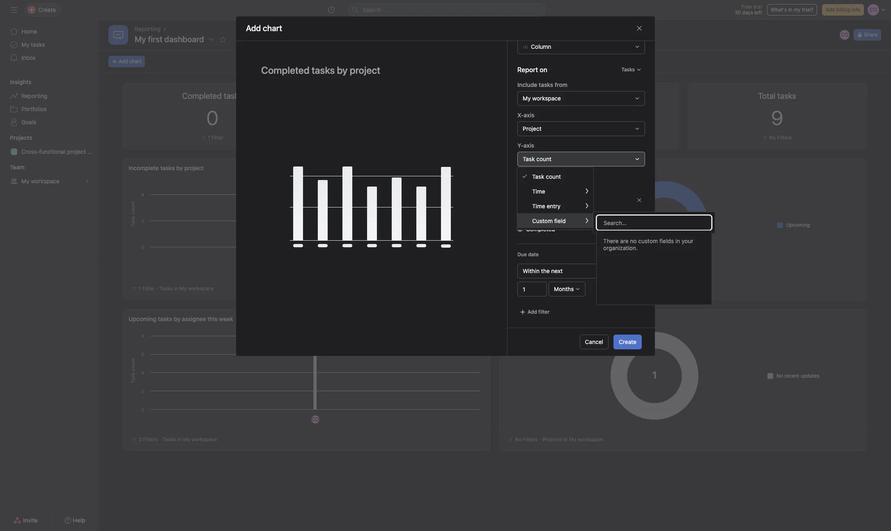 Task type: vqa. For each thing, say whether or not it's contained in the screenshot.


Task type: locate. For each thing, give the bounding box(es) containing it.
a button to remove the filter image
[[637, 198, 642, 203]]

free
[[742, 4, 752, 10]]

0 down my workspace dropdown button
[[583, 106, 595, 129]]

1 horizontal spatial no
[[769, 135, 776, 141]]

by left completion
[[522, 165, 529, 172]]

incomplete
[[129, 165, 159, 172], [526, 210, 556, 217]]

2 horizontal spatial no
[[777, 373, 783, 379]]

0 button down my workspace dropdown button
[[583, 106, 595, 129]]

create
[[619, 339, 637, 346]]

0 vertical spatial my workspace
[[523, 95, 561, 102]]

upcoming
[[786, 222, 810, 228], [129, 316, 156, 323]]

1 vertical spatial no
[[777, 373, 783, 379]]

1 horizontal spatial add
[[528, 309, 537, 315]]

tasks for include
[[539, 81, 553, 88]]

1 filter
[[208, 135, 224, 141], [584, 135, 600, 141], [138, 286, 154, 292], [515, 286, 531, 292]]

portfolios link
[[5, 103, 94, 116]]

no inside button
[[769, 135, 776, 141]]

0 horizontal spatial no
[[515, 437, 522, 443]]

1 vertical spatial task count
[[532, 173, 561, 180]]

0 horizontal spatial my workspace
[[21, 178, 60, 185]]

cancel
[[585, 339, 603, 346]]

reporting
[[135, 25, 161, 32], [21, 92, 47, 99]]

1 horizontal spatial upcoming
[[786, 222, 810, 228]]

my inside global element
[[21, 41, 29, 48]]

no
[[630, 238, 637, 245]]

my inside teams element
[[21, 178, 29, 185]]

0 for completed tasks
[[206, 106, 218, 129]]

no filters
[[769, 135, 792, 141], [515, 437, 538, 443]]

in
[[788, 7, 793, 13], [676, 238, 680, 245], [174, 286, 178, 292], [551, 286, 555, 292], [177, 437, 182, 443], [564, 437, 568, 443]]

search
[[363, 6, 381, 13]]

1 vertical spatial my workspace
[[21, 178, 60, 185]]

time link
[[517, 184, 593, 199]]

9 button
[[771, 106, 783, 129]]

0 horizontal spatial co
[[312, 417, 319, 423]]

insights button
[[0, 78, 31, 86]]

my tasks
[[21, 41, 45, 48]]

1 vertical spatial projects
[[505, 316, 527, 323]]

in inside button
[[788, 7, 793, 13]]

time left entry
[[532, 203, 545, 210]]

tasks left from
[[539, 81, 553, 88]]

projects by project status
[[505, 316, 575, 323]]

project
[[67, 148, 86, 155]]

2 horizontal spatial projects
[[543, 437, 562, 443]]

0 horizontal spatial projects
[[10, 134, 32, 141]]

insights element
[[0, 75, 99, 131]]

include tasks from
[[517, 81, 568, 88]]

reporting link up portfolios
[[5, 90, 94, 103]]

projects for projects
[[10, 134, 32, 141]]

incomplete for incomplete
[[526, 210, 556, 217]]

search list box
[[349, 3, 546, 16]]

count up completion
[[536, 156, 552, 163]]

my workspace down team
[[21, 178, 60, 185]]

my
[[135, 34, 146, 44], [21, 41, 29, 48], [523, 95, 531, 102], [21, 178, 29, 185], [180, 286, 187, 292], [556, 286, 563, 292], [183, 437, 190, 443], [569, 437, 576, 443]]

by for tasks
[[522, 165, 529, 172]]

reporting up portfolios
[[21, 92, 47, 99]]

incomplete for incomplete tasks by project
[[129, 165, 159, 172]]

workspace inside teams element
[[31, 178, 60, 185]]

0 vertical spatial reporting
[[135, 25, 161, 32]]

reporting link up my first dashboard
[[135, 25, 161, 34]]

tasks button
[[618, 64, 645, 76]]

by
[[522, 165, 529, 172], [174, 316, 180, 323], [529, 316, 536, 323]]

Completed tasks by project text field
[[256, 61, 487, 80]]

reporting up my first dashboard
[[135, 25, 161, 32]]

1 filter button for overdue tasks
[[576, 134, 602, 142]]

axis up project
[[524, 112, 534, 119]]

add left chart
[[119, 58, 128, 64]]

custom field
[[532, 217, 566, 224]]

by down the add filter at the right bottom
[[529, 316, 536, 323]]

axis down project
[[524, 142, 534, 149]]

no filters inside button
[[769, 135, 792, 141]]

time entry
[[532, 203, 561, 210]]

1 horizontal spatial co
[[841, 32, 849, 38]]

tasks left by project at left
[[160, 165, 175, 172]]

1 horizontal spatial 0 button
[[583, 106, 595, 129]]

filters
[[777, 135, 792, 141], [517, 180, 536, 188], [143, 437, 158, 443], [523, 437, 538, 443]]

tasks left assignee
[[158, 316, 172, 323]]

1 horizontal spatial reporting
[[135, 25, 161, 32]]

0 button
[[206, 106, 218, 129], [583, 106, 595, 129]]

2 horizontal spatial by
[[529, 316, 536, 323]]

tasks inside global element
[[31, 41, 45, 48]]

tasks for upcoming
[[158, 316, 172, 323]]

time
[[532, 188, 545, 195], [532, 203, 545, 210]]

goals link
[[5, 116, 94, 129]]

1 horizontal spatial 1 filter button
[[576, 134, 602, 142]]

0 button for overdue tasks
[[583, 106, 595, 129]]

0 vertical spatial reporting link
[[135, 25, 161, 34]]

1 horizontal spatial reporting link
[[135, 25, 161, 34]]

invite
[[23, 517, 38, 524]]

axis for y-
[[524, 142, 534, 149]]

1 filter button up by project at left
[[199, 134, 226, 142]]

1 horizontal spatial my workspace
[[523, 95, 561, 102]]

close image
[[636, 25, 643, 32]]

add for add chart
[[119, 58, 128, 64]]

show options image
[[208, 36, 215, 43]]

1 filter button
[[199, 134, 226, 142], [576, 134, 602, 142]]

upcoming for upcoming
[[786, 222, 810, 228]]

time inside 'time' link
[[532, 188, 545, 195]]

hide sidebar image
[[11, 7, 17, 13]]

task down completion
[[532, 173, 544, 180]]

1 horizontal spatial 0
[[583, 106, 595, 129]]

0 vertical spatial axis
[[524, 112, 534, 119]]

report on
[[517, 66, 547, 73]]

report image
[[113, 30, 123, 40]]

plan
[[87, 148, 99, 155]]

filter
[[539, 309, 550, 315]]

info
[[852, 7, 860, 13]]

task count down completion
[[532, 173, 561, 180]]

tasks inside dropdown button
[[621, 67, 635, 73]]

time up time entry
[[532, 188, 545, 195]]

2 0 button from the left
[[583, 106, 595, 129]]

0 horizontal spatial 1 filter button
[[199, 134, 226, 142]]

2 1 filter button from the left
[[576, 134, 602, 142]]

1 filter button up task count dropdown button
[[576, 134, 602, 142]]

0 vertical spatial projects
[[10, 134, 32, 141]]

0 for overdue tasks
[[583, 106, 595, 129]]

0 vertical spatial no
[[769, 135, 776, 141]]

2 vertical spatial projects
[[543, 437, 562, 443]]

time inside time entry link
[[532, 203, 545, 210]]

2 vertical spatial add
[[528, 309, 537, 315]]

1 vertical spatial reporting
[[21, 92, 47, 99]]

0 horizontal spatial 0 button
[[206, 106, 218, 129]]

my workspace inside dropdown button
[[523, 95, 561, 102]]

None number field
[[517, 282, 547, 297]]

0 horizontal spatial 0
[[206, 106, 218, 129]]

my tasks link
[[5, 38, 94, 51]]

0 vertical spatial no filters
[[769, 135, 792, 141]]

my workspace down include tasks from
[[523, 95, 561, 102]]

1 vertical spatial reporting link
[[5, 90, 94, 103]]

add inside dropdown button
[[528, 309, 537, 315]]

cross-functional project plan link
[[5, 145, 99, 159]]

projects element
[[0, 131, 99, 160]]

1 time from the top
[[532, 188, 545, 195]]

your
[[682, 238, 693, 245]]

add
[[826, 7, 835, 13], [119, 58, 128, 64], [528, 309, 537, 315]]

0 down completed tasks
[[206, 106, 218, 129]]

what's
[[771, 7, 787, 13]]

1 horizontal spatial incomplete
[[526, 210, 556, 217]]

0 vertical spatial upcoming
[[786, 222, 810, 228]]

tasks in my workspace
[[159, 286, 214, 292], [536, 286, 590, 292], [163, 437, 217, 443]]

add left billing at the top of the page
[[826, 7, 835, 13]]

filter
[[211, 135, 224, 141], [588, 135, 600, 141], [142, 286, 154, 292], [519, 286, 531, 292]]

1 vertical spatial add
[[119, 58, 128, 64]]

0 vertical spatial task
[[523, 156, 535, 163]]

add for add billing info
[[826, 7, 835, 13]]

1
[[208, 135, 210, 141], [584, 135, 587, 141], [138, 286, 141, 292], [515, 286, 517, 292]]

add chart
[[246, 24, 282, 33]]

0 button down completed tasks
[[206, 106, 218, 129]]

0 horizontal spatial no filters
[[515, 437, 538, 443]]

what's in my trial? button
[[767, 4, 817, 16]]

0 horizontal spatial reporting
[[21, 92, 47, 99]]

1 vertical spatial time
[[532, 203, 545, 210]]

add up projects by project status
[[528, 309, 537, 315]]

9
[[771, 106, 783, 129]]

axis
[[524, 112, 534, 119], [524, 142, 534, 149]]

add chart
[[119, 58, 141, 64]]

this week
[[208, 316, 233, 323]]

task inside dropdown button
[[523, 156, 535, 163]]

co
[[841, 32, 849, 38], [312, 417, 319, 423]]

count
[[536, 156, 552, 163], [546, 173, 561, 180]]

0 horizontal spatial add
[[119, 58, 128, 64]]

2 0 from the left
[[583, 106, 595, 129]]

task count up completion
[[523, 156, 552, 163]]

add filter button
[[517, 307, 552, 318]]

1 horizontal spatial projects
[[505, 316, 527, 323]]

reporting inside insights element
[[21, 92, 47, 99]]

trial?
[[802, 7, 814, 13]]

0 vertical spatial incomplete
[[129, 165, 159, 172]]

task down y-axis
[[523, 156, 535, 163]]

1 vertical spatial incomplete
[[526, 210, 556, 217]]

2 horizontal spatial add
[[826, 7, 835, 13]]

1 0 button from the left
[[206, 106, 218, 129]]

there are no custom fields in your organization.
[[603, 238, 693, 252]]

1 vertical spatial axis
[[524, 142, 534, 149]]

cancel button
[[580, 335, 609, 350]]

1 1 filter button from the left
[[199, 134, 226, 142]]

2 time from the top
[[532, 203, 545, 210]]

portfolios
[[21, 106, 47, 113]]

0 vertical spatial co
[[841, 32, 849, 38]]

1 vertical spatial upcoming
[[129, 316, 156, 323]]

updates
[[801, 373, 820, 379]]

1 horizontal spatial by
[[522, 165, 529, 172]]

projects inside dropdown button
[[10, 134, 32, 141]]

0 vertical spatial task count
[[523, 156, 552, 163]]

1 vertical spatial task
[[532, 173, 544, 180]]

the
[[541, 268, 550, 275]]

status
[[562, 165, 579, 172]]

tasks down home at the left top of the page
[[31, 41, 45, 48]]

0 horizontal spatial incomplete
[[129, 165, 159, 172]]

completed tasks
[[182, 91, 243, 101]]

0 vertical spatial time
[[532, 188, 545, 195]]

0 vertical spatial add
[[826, 7, 835, 13]]

2 vertical spatial no
[[515, 437, 522, 443]]

count down tasks by completion status this month
[[546, 173, 561, 180]]

0 horizontal spatial upcoming
[[129, 316, 156, 323]]

by left assignee
[[174, 316, 180, 323]]

0 vertical spatial count
[[536, 156, 552, 163]]

assignee
[[182, 316, 206, 323]]

Search… text field
[[597, 216, 712, 230]]

0 horizontal spatial reporting link
[[5, 90, 94, 103]]

count inside dropdown button
[[536, 156, 552, 163]]

1 horizontal spatial no filters
[[769, 135, 792, 141]]

1 0 from the left
[[206, 106, 218, 129]]



Task type: describe. For each thing, give the bounding box(es) containing it.
inbox
[[21, 54, 36, 61]]

within the next
[[523, 268, 563, 275]]

are
[[620, 238, 629, 245]]

tasks by completion status this month
[[505, 165, 609, 172]]

create button
[[614, 335, 642, 350]]

share
[[864, 32, 878, 38]]

goals
[[21, 119, 36, 126]]

my workspace button
[[517, 91, 645, 106]]

home link
[[5, 25, 94, 38]]

add billing info
[[826, 7, 860, 13]]

fields
[[660, 238, 674, 245]]

my first dashboard
[[135, 34, 204, 44]]

my
[[794, 7, 801, 13]]

organization.
[[603, 245, 638, 252]]

add filter
[[528, 309, 550, 315]]

1 vertical spatial count
[[546, 173, 561, 180]]

projects for projects in my workspace
[[543, 437, 562, 443]]

billing
[[836, 7, 850, 13]]

include
[[517, 81, 537, 88]]

time for time entry
[[532, 203, 545, 210]]

by project
[[176, 165, 204, 172]]

task count button
[[517, 152, 645, 167]]

free trial 30 days left
[[735, 4, 762, 16]]

y-
[[517, 142, 524, 149]]

by for projects
[[529, 316, 536, 323]]

no filters button
[[761, 134, 794, 142]]

days
[[742, 9, 753, 16]]

column button
[[517, 39, 645, 54]]

team
[[10, 164, 24, 171]]

co button
[[839, 29, 851, 41]]

search button
[[349, 3, 546, 16]]

time entry link
[[517, 199, 593, 214]]

upcoming for upcoming tasks by assignee this week
[[129, 316, 156, 323]]

date
[[528, 252, 539, 258]]

0 button for completed tasks
[[206, 106, 218, 129]]

projects for projects by project status
[[505, 316, 527, 323]]

filters inside button
[[777, 135, 792, 141]]

from
[[555, 81, 568, 88]]

completion
[[530, 165, 560, 172]]

project button
[[517, 122, 645, 136]]

add to starred image
[[220, 36, 226, 43]]

add billing info button
[[822, 4, 864, 16]]

tasks for my
[[31, 41, 45, 48]]

global element
[[0, 20, 99, 69]]

due
[[517, 252, 527, 258]]

total tasks
[[758, 91, 796, 101]]

in inside there are no custom fields in your organization.
[[676, 238, 680, 245]]

tasks for incomplete
[[160, 165, 175, 172]]

custom
[[532, 217, 553, 224]]

30
[[735, 9, 741, 16]]

chart
[[129, 58, 141, 64]]

left
[[755, 9, 762, 16]]

insights
[[10, 78, 31, 85]]

co inside button
[[841, 32, 849, 38]]

invite button
[[8, 514, 43, 529]]

project
[[523, 125, 542, 132]]

my workspace link
[[5, 175, 94, 188]]

there
[[603, 238, 619, 245]]

cross-
[[21, 148, 39, 155]]

tasks in my workspace for upcoming tasks by assignee this week
[[163, 437, 217, 443]]

next
[[551, 268, 563, 275]]

upcoming tasks by assignee this week
[[129, 316, 233, 323]]

cross-functional project plan
[[21, 148, 99, 155]]

first dashboard
[[148, 34, 204, 44]]

months
[[554, 286, 574, 293]]

within
[[523, 268, 540, 275]]

0 horizontal spatial by
[[174, 316, 180, 323]]

recent
[[785, 373, 799, 379]]

share button
[[854, 29, 881, 41]]

column
[[531, 43, 551, 50]]

within the next button
[[517, 264, 645, 279]]

my inside dropdown button
[[523, 95, 531, 102]]

project status
[[537, 316, 575, 323]]

inbox link
[[5, 51, 94, 64]]

Completed radio
[[517, 227, 523, 232]]

workspace inside dropdown button
[[532, 95, 561, 102]]

tasks in my workspace for incomplete tasks by project
[[159, 286, 214, 292]]

functional
[[39, 148, 66, 155]]

my workspace inside teams element
[[21, 178, 60, 185]]

entry
[[547, 203, 561, 210]]

teams element
[[0, 160, 99, 190]]

add for add filter
[[528, 309, 537, 315]]

1 vertical spatial no filters
[[515, 437, 538, 443]]

x-axis
[[517, 112, 534, 119]]

home
[[21, 28, 37, 35]]

x-
[[517, 112, 524, 119]]

1 filter button for completed tasks
[[199, 134, 226, 142]]

custom field link
[[517, 214, 593, 228]]

add chart button
[[108, 56, 145, 67]]

1 vertical spatial co
[[312, 417, 319, 423]]

time for time
[[532, 188, 545, 195]]

trial
[[753, 4, 762, 10]]

3 filters
[[138, 437, 158, 443]]

axis for x-
[[524, 112, 534, 119]]

custom
[[638, 238, 658, 245]]

overdue tasks
[[563, 91, 615, 101]]

due date
[[517, 252, 539, 258]]

task count inside dropdown button
[[523, 156, 552, 163]]

projects button
[[0, 134, 32, 142]]

this month
[[580, 165, 609, 172]]

team button
[[0, 163, 24, 172]]

projects in my workspace
[[543, 437, 603, 443]]

3
[[138, 437, 142, 443]]



